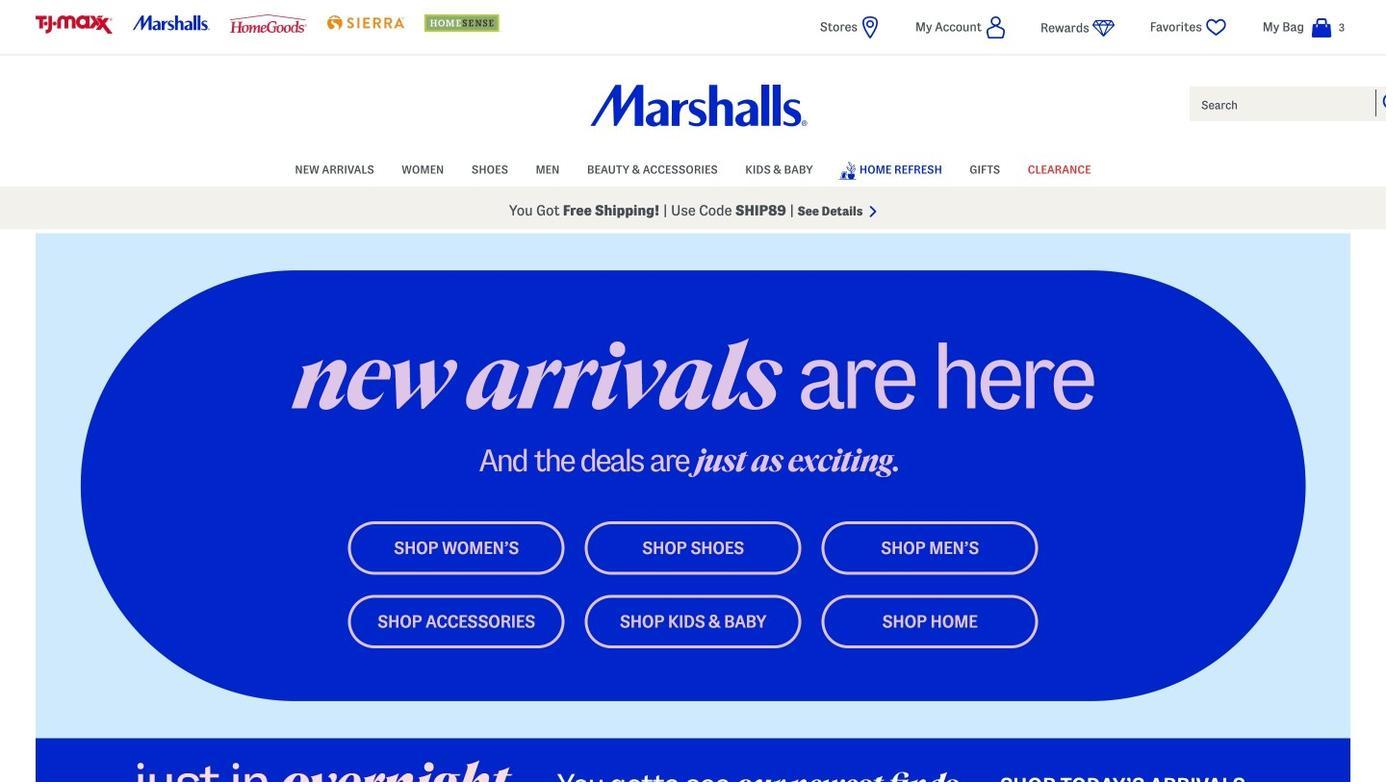 Task type: describe. For each thing, give the bounding box(es) containing it.
Search text field
[[1188, 85, 1386, 123]]

homegoods.com image
[[230, 14, 307, 33]]

marshalls.com image
[[133, 15, 210, 30]]



Task type: locate. For each thing, give the bounding box(es) containing it.
menu bar
[[36, 152, 1350, 187]]

main content
[[36, 233, 1350, 783]]

marshalls home image
[[591, 85, 807, 127]]

sierra.com image
[[327, 15, 404, 30]]

just in overnight. you've gotta see our newest finds. image
[[36, 739, 1350, 783]]

none submit inside site search 'search box'
[[1382, 92, 1386, 112]]

homesense.com image
[[424, 14, 501, 32]]

None submit
[[1382, 92, 1386, 112]]

banner
[[0, 0, 1386, 230]]

new arrivals are here. and the deals are just as exciting. image
[[36, 233, 1350, 739]]

site search search field
[[1188, 85, 1386, 123]]

marquee
[[0, 192, 1386, 230]]

tjmaxx.com image
[[36, 15, 113, 34]]



Task type: vqa. For each thing, say whether or not it's contained in the screenshot.
marshalls.com image
yes



